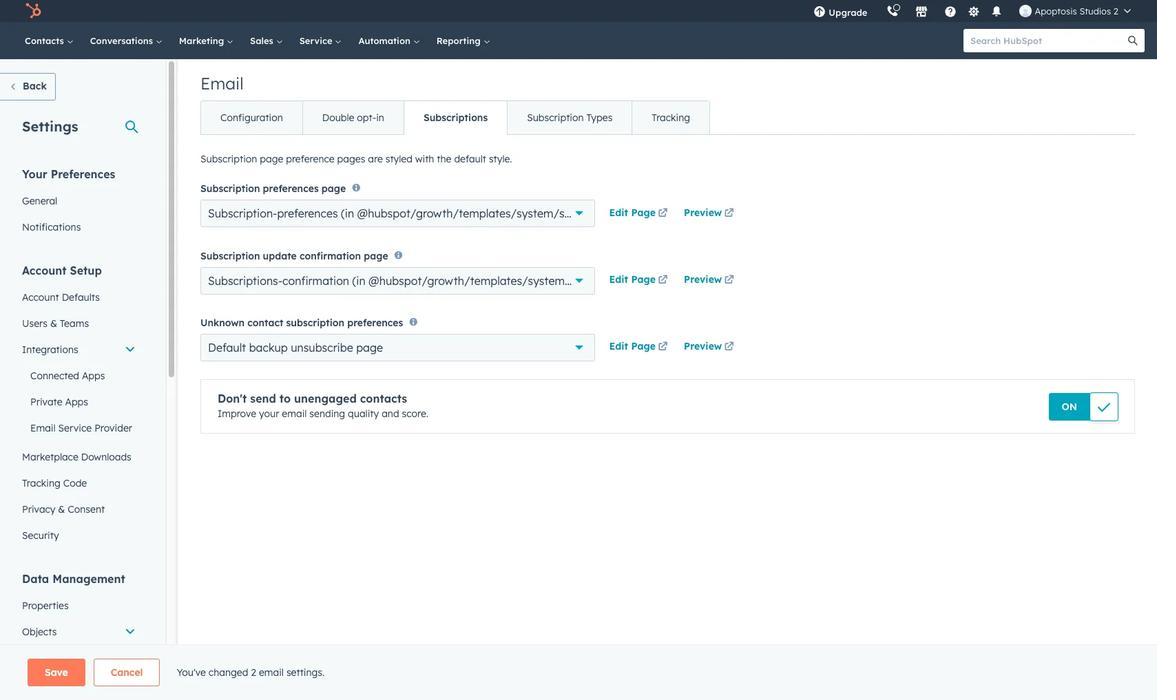 Task type: describe. For each thing, give the bounding box(es) containing it.
service inside account setup "element"
[[58, 422, 92, 435]]

automation
[[358, 35, 413, 46]]

improve
[[218, 408, 256, 420]]

subscription-preferences (in @hubspot/growth/templates/system/subscription-preferences.html)
[[208, 207, 717, 221]]

2 for changed
[[251, 667, 256, 679]]

conversations link
[[82, 22, 171, 59]]

privacy & consent
[[22, 503, 105, 516]]

connected apps
[[30, 370, 105, 382]]

edit page link for confirmation.html)
[[609, 273, 670, 289]]

default
[[208, 341, 246, 355]]

notifications button
[[985, 0, 1009, 22]]

subscriptions-confirmation (in @hubspot/growth/templates/system/subscriptions-confirmation.html)
[[208, 274, 740, 288]]

users
[[22, 318, 48, 330]]

preferences for subscription
[[263, 183, 319, 195]]

(in for @hubspot/growth/templates/system/subscription-
[[341, 207, 354, 221]]

setup
[[70, 264, 102, 278]]

marketplace downloads
[[22, 451, 131, 464]]

types
[[586, 112, 613, 124]]

objects
[[22, 626, 57, 638]]

email service provider
[[30, 422, 132, 435]]

apps for connected apps
[[82, 370, 105, 382]]

menu containing apoptosis studios 2
[[804, 0, 1141, 22]]

unsubscribe
[[291, 341, 353, 355]]

sending
[[309, 408, 345, 420]]

apoptosis
[[1035, 6, 1077, 17]]

you've
[[177, 667, 206, 679]]

preview link for confirmation.html)
[[684, 273, 736, 289]]

0 vertical spatial contacts
[[25, 35, 67, 46]]

page inside popup button
[[356, 341, 383, 355]]

service link
[[291, 22, 350, 59]]

preferences
[[51, 167, 115, 181]]

your preferences element
[[14, 167, 144, 240]]

contacts
[[360, 392, 407, 406]]

preference
[[286, 153, 335, 165]]

marketplace downloads link
[[14, 444, 144, 470]]

contact
[[247, 317, 283, 329]]

with
[[415, 153, 434, 165]]

search button
[[1121, 29, 1145, 52]]

privacy & consent link
[[14, 497, 144, 523]]

your
[[259, 408, 279, 420]]

hubspot image
[[25, 3, 41, 19]]

automation link
[[350, 22, 428, 59]]

search image
[[1128, 36, 1138, 45]]

defaults
[[62, 291, 100, 304]]

security
[[22, 530, 59, 542]]

3 edit from the top
[[609, 341, 628, 353]]

private apps link
[[14, 389, 144, 415]]

2 for studios
[[1114, 6, 1119, 17]]

tara schultz image
[[1020, 5, 1032, 17]]

subscriptions
[[424, 112, 488, 124]]

default backup unsubscribe page button
[[200, 334, 595, 362]]

reporting link
[[428, 22, 498, 59]]

your
[[22, 167, 47, 181]]

consent
[[68, 503, 105, 516]]

score.
[[402, 408, 428, 420]]

email service provider link
[[14, 415, 144, 442]]

objects button
[[14, 619, 144, 645]]

subscription for subscription update confirmation page
[[200, 250, 260, 262]]

notifications image
[[991, 6, 1003, 19]]

email for email
[[200, 73, 244, 94]]

send
[[250, 392, 276, 406]]

account setup element
[[14, 263, 144, 549]]

account for account setup
[[22, 264, 67, 278]]

calling icon image
[[887, 6, 899, 18]]

email inside don't send to unengaged contacts improve your email sending quality and score.
[[282, 408, 307, 420]]

notifications
[[22, 221, 81, 233]]

(in for @hubspot/growth/templates/system/subscriptions-
[[352, 274, 365, 288]]

private apps
[[30, 396, 88, 408]]

settings.
[[286, 667, 325, 679]]

1 vertical spatial email
[[259, 667, 284, 679]]

marketplace
[[22, 451, 78, 464]]

settings link
[[965, 4, 983, 18]]

marketplaces image
[[916, 6, 928, 19]]

hubspot link
[[17, 3, 52, 19]]

back
[[23, 80, 47, 92]]

double opt-in
[[322, 112, 384, 124]]

& for privacy
[[58, 503, 65, 516]]

properties link
[[14, 593, 144, 619]]

conversations
[[90, 35, 156, 46]]

navigation containing configuration
[[200, 101, 710, 135]]

link opens in a new window image inside edit page link
[[658, 208, 668, 219]]

sales link
[[242, 22, 291, 59]]

3 edit page link from the top
[[609, 340, 670, 356]]

subscription types
[[527, 112, 613, 124]]

tracking code link
[[14, 470, 144, 497]]

confirmation.html)
[[644, 274, 740, 288]]

users & teams
[[22, 318, 89, 330]]

style.
[[489, 153, 512, 165]]

link opens in a new window image inside preview link
[[724, 343, 734, 353]]

teams
[[60, 318, 89, 330]]

apoptosis studios 2
[[1035, 6, 1119, 17]]

3 preview from the top
[[684, 341, 722, 353]]

pages
[[337, 153, 365, 165]]

companies
[[30, 678, 82, 691]]

cancel button
[[94, 659, 160, 687]]

account defaults link
[[14, 284, 144, 311]]

upgrade image
[[814, 6, 826, 19]]

subscriptions link
[[404, 101, 507, 134]]

page for confirmation.html)
[[631, 273, 656, 286]]

changed
[[209, 667, 248, 679]]

settings
[[22, 118, 78, 135]]

unengaged
[[294, 392, 357, 406]]

integrations
[[22, 344, 78, 356]]

subscription preferences page
[[200, 183, 346, 195]]

account for account defaults
[[22, 291, 59, 304]]

edit for preferences.html)
[[609, 206, 628, 219]]

connected
[[30, 370, 79, 382]]

styled
[[385, 153, 412, 165]]

privacy
[[22, 503, 55, 516]]



Task type: locate. For each thing, give the bounding box(es) containing it.
&
[[50, 318, 57, 330], [58, 503, 65, 516]]

save
[[45, 667, 68, 679]]

subscriptions-confirmation (in @hubspot/growth/templates/system/subscriptions-confirmation.html) button
[[200, 267, 740, 295]]

and
[[382, 408, 399, 420]]

email inside account setup "element"
[[30, 422, 56, 435]]

link opens in a new window image
[[658, 208, 668, 219], [658, 273, 668, 289], [724, 273, 734, 289], [724, 343, 734, 353]]

security link
[[14, 523, 144, 549]]

your preferences
[[22, 167, 115, 181]]

preview for confirmation.html)
[[684, 273, 722, 286]]

1 vertical spatial preferences
[[277, 207, 338, 221]]

0 vertical spatial page
[[631, 206, 656, 219]]

properties
[[22, 600, 69, 612]]

downloads
[[81, 451, 131, 464]]

subscription-
[[208, 207, 277, 221]]

edit page link for preferences.html)
[[609, 206, 670, 222]]

0 vertical spatial preview
[[684, 206, 722, 219]]

email for email service provider
[[30, 422, 56, 435]]

0 vertical spatial tracking
[[652, 112, 690, 124]]

1 horizontal spatial service
[[299, 35, 335, 46]]

subscription up subscription-
[[200, 183, 260, 195]]

service
[[299, 35, 335, 46], [58, 422, 92, 435]]

default
[[454, 153, 486, 165]]

@hubspot/growth/templates/system/subscriptions-
[[369, 274, 644, 288]]

2 page from the top
[[631, 273, 656, 286]]

edit
[[609, 206, 628, 219], [609, 273, 628, 286], [609, 341, 628, 353]]

marketing
[[179, 35, 227, 46]]

contacts link for companies link
[[14, 645, 144, 672]]

2 vertical spatial preview
[[684, 341, 722, 353]]

1 vertical spatial preview link
[[684, 273, 736, 289]]

1 edit page link from the top
[[609, 206, 670, 222]]

sales
[[250, 35, 276, 46]]

1 horizontal spatial email
[[200, 73, 244, 94]]

tracking for tracking code
[[22, 477, 60, 490]]

0 vertical spatial &
[[50, 318, 57, 330]]

1 horizontal spatial 2
[[1114, 6, 1119, 17]]

settings image
[[968, 6, 980, 18]]

confirmation right update
[[300, 250, 361, 262]]

tracking code
[[22, 477, 87, 490]]

1 vertical spatial confirmation
[[282, 274, 349, 288]]

0 vertical spatial edit
[[609, 206, 628, 219]]

menu
[[804, 0, 1141, 22]]

subscription
[[286, 317, 344, 329]]

page
[[260, 153, 283, 165], [322, 183, 346, 195], [364, 250, 388, 262], [356, 341, 383, 355]]

1 preview link from the top
[[684, 206, 736, 222]]

on
[[1062, 401, 1077, 413]]

0 horizontal spatial &
[[50, 318, 57, 330]]

1 vertical spatial contacts link
[[14, 645, 144, 672]]

email up configuration link
[[200, 73, 244, 94]]

navigation
[[200, 101, 710, 135]]

tracking link
[[632, 101, 710, 134]]

2 account from the top
[[22, 291, 59, 304]]

0 vertical spatial edit page link
[[609, 206, 670, 222]]

1 vertical spatial account
[[22, 291, 59, 304]]

1 vertical spatial edit page link
[[609, 273, 670, 289]]

account
[[22, 264, 67, 278], [22, 291, 59, 304]]

subscription for subscription types
[[527, 112, 584, 124]]

2 vertical spatial edit
[[609, 341, 628, 353]]

companies link
[[14, 672, 144, 698]]

subscriptions-
[[208, 274, 282, 288]]

1 vertical spatial edit page
[[609, 273, 656, 286]]

edit page for confirmation.html)
[[609, 273, 656, 286]]

contacts up "save"
[[30, 652, 71, 665]]

2 inside "popup button"
[[1114, 6, 1119, 17]]

1 edit page from the top
[[609, 206, 656, 219]]

(in inside popup button
[[341, 207, 354, 221]]

double opt-in link
[[302, 101, 404, 134]]

2 preview from the top
[[684, 273, 722, 286]]

1 vertical spatial service
[[58, 422, 92, 435]]

0 horizontal spatial 2
[[251, 667, 256, 679]]

confirmation inside popup button
[[282, 274, 349, 288]]

email down to at the bottom
[[282, 408, 307, 420]]

subscription down configuration link
[[200, 153, 257, 165]]

1 vertical spatial 2
[[251, 667, 256, 679]]

0 vertical spatial email
[[200, 73, 244, 94]]

edit page for preferences.html)
[[609, 206, 656, 219]]

0 vertical spatial (in
[[341, 207, 354, 221]]

preferences for subscription-
[[277, 207, 338, 221]]

to
[[279, 392, 291, 406]]

subscription for subscription preferences page
[[200, 183, 260, 195]]

1 preview from the top
[[684, 206, 722, 219]]

tracking for tracking
[[652, 112, 690, 124]]

& right users
[[50, 318, 57, 330]]

1 vertical spatial &
[[58, 503, 65, 516]]

cancel
[[111, 667, 143, 679]]

don't send to unengaged contacts improve your email sending quality and score.
[[218, 392, 428, 420]]

calling icon button
[[881, 2, 905, 20]]

you've changed 2 email settings.
[[177, 667, 325, 679]]

email down private
[[30, 422, 56, 435]]

2 preview link from the top
[[684, 273, 736, 289]]

update
[[263, 250, 297, 262]]

the
[[437, 153, 451, 165]]

1 vertical spatial page
[[631, 273, 656, 286]]

1 vertical spatial apps
[[65, 396, 88, 408]]

& right privacy on the left bottom of the page
[[58, 503, 65, 516]]

0 vertical spatial apps
[[82, 370, 105, 382]]

apps down connected apps link
[[65, 396, 88, 408]]

2 edit page from the top
[[609, 273, 656, 286]]

0 vertical spatial preferences
[[263, 183, 319, 195]]

account setup
[[22, 264, 102, 278]]

page for preferences.html)
[[631, 206, 656, 219]]

account defaults
[[22, 291, 100, 304]]

confirmation down the subscription update confirmation page on the left top of the page
[[282, 274, 349, 288]]

preferences down subscription preferences page
[[277, 207, 338, 221]]

0 vertical spatial email
[[282, 408, 307, 420]]

0 horizontal spatial tracking
[[22, 477, 60, 490]]

email left settings.
[[259, 667, 284, 679]]

0 vertical spatial confirmation
[[300, 250, 361, 262]]

apps down integrations button
[[82, 370, 105, 382]]

1 horizontal spatial &
[[58, 503, 65, 516]]

integrations button
[[14, 337, 144, 363]]

preview for preferences.html)
[[684, 206, 722, 219]]

preferences inside popup button
[[277, 207, 338, 221]]

0 vertical spatial account
[[22, 264, 67, 278]]

2 right studios
[[1114, 6, 1119, 17]]

3 page from the top
[[631, 341, 656, 353]]

1 vertical spatial tracking
[[22, 477, 60, 490]]

contacts link for conversations link in the top of the page
[[17, 22, 82, 59]]

service down "private apps" link
[[58, 422, 92, 435]]

@hubspot/growth/templates/system/subscription-
[[357, 207, 627, 221]]

1 account from the top
[[22, 264, 67, 278]]

contacts inside data management element
[[30, 652, 71, 665]]

preferences
[[263, 183, 319, 195], [277, 207, 338, 221], [347, 317, 403, 329]]

1 horizontal spatial tracking
[[652, 112, 690, 124]]

1 vertical spatial edit
[[609, 273, 628, 286]]

1 vertical spatial email
[[30, 422, 56, 435]]

3 preview link from the top
[[684, 340, 736, 356]]

0 vertical spatial contacts link
[[17, 22, 82, 59]]

0 vertical spatial service
[[299, 35, 335, 46]]

save button
[[28, 659, 85, 687]]

upgrade
[[829, 7, 867, 18]]

in
[[376, 112, 384, 124]]

1 vertical spatial (in
[[352, 274, 365, 288]]

menu item
[[877, 0, 880, 22]]

reporting
[[437, 35, 483, 46]]

2 edit from the top
[[609, 273, 628, 286]]

2 vertical spatial preferences
[[347, 317, 403, 329]]

notifications link
[[14, 214, 144, 240]]

1 vertical spatial preview
[[684, 273, 722, 286]]

1 vertical spatial contacts
[[30, 652, 71, 665]]

marketing link
[[171, 22, 242, 59]]

subscription for subscription page preference pages are styled with the default style.
[[200, 153, 257, 165]]

subscription page preference pages are styled with the default style.
[[200, 153, 512, 165]]

0 horizontal spatial email
[[30, 422, 56, 435]]

preferences up "default backup unsubscribe page" popup button
[[347, 317, 403, 329]]

subscription left types
[[527, 112, 584, 124]]

preferences down preference
[[263, 183, 319, 195]]

tracking
[[652, 112, 690, 124], [22, 477, 60, 490]]

preview link
[[684, 206, 736, 222], [684, 273, 736, 289], [684, 340, 736, 356]]

backup
[[249, 341, 288, 355]]

help image
[[945, 6, 957, 19]]

page
[[631, 206, 656, 219], [631, 273, 656, 286], [631, 341, 656, 353]]

subscription up subscriptions-
[[200, 250, 260, 262]]

0 vertical spatial edit page
[[609, 206, 656, 219]]

account up account defaults
[[22, 264, 67, 278]]

account up users
[[22, 291, 59, 304]]

edit page link
[[609, 206, 670, 222], [609, 273, 670, 289], [609, 340, 670, 356]]

2 vertical spatial edit page link
[[609, 340, 670, 356]]

configuration link
[[201, 101, 302, 134]]

contacts link
[[17, 22, 82, 59], [14, 645, 144, 672]]

0 horizontal spatial service
[[58, 422, 92, 435]]

& for users
[[50, 318, 57, 330]]

Search HubSpot search field
[[964, 29, 1132, 52]]

2 vertical spatial preview link
[[684, 340, 736, 356]]

preferences.html)
[[627, 207, 717, 221]]

3 edit page from the top
[[609, 341, 656, 353]]

management
[[52, 572, 125, 586]]

default backup unsubscribe page
[[208, 341, 383, 355]]

marketplaces button
[[907, 0, 936, 22]]

email
[[200, 73, 244, 94], [30, 422, 56, 435]]

quality
[[348, 408, 379, 420]]

email
[[282, 408, 307, 420], [259, 667, 284, 679]]

2 vertical spatial page
[[631, 341, 656, 353]]

2 edit page link from the top
[[609, 273, 670, 289]]

1 page from the top
[[631, 206, 656, 219]]

unknown contact subscription preferences
[[200, 317, 403, 329]]

data management element
[[14, 572, 144, 700]]

2 right "changed"
[[251, 667, 256, 679]]

0 vertical spatial preview link
[[684, 206, 736, 222]]

provider
[[94, 422, 132, 435]]

connected apps link
[[14, 363, 144, 389]]

edit page
[[609, 206, 656, 219], [609, 273, 656, 286], [609, 341, 656, 353]]

configuration
[[220, 112, 283, 124]]

double
[[322, 112, 354, 124]]

tracking inside account setup "element"
[[22, 477, 60, 490]]

link opens in a new window image
[[658, 206, 668, 222], [724, 206, 734, 222], [724, 208, 734, 219], [658, 276, 668, 286], [724, 276, 734, 286], [658, 340, 668, 356], [724, 340, 734, 356], [658, 343, 668, 353]]

(in inside popup button
[[352, 274, 365, 288]]

0 vertical spatial 2
[[1114, 6, 1119, 17]]

preview link for preferences.html)
[[684, 206, 736, 222]]

preview
[[684, 206, 722, 219], [684, 273, 722, 286], [684, 341, 722, 353]]

1 edit from the top
[[609, 206, 628, 219]]

contacts down the hubspot link
[[25, 35, 67, 46]]

apps for private apps
[[65, 396, 88, 408]]

help button
[[939, 0, 963, 22]]

edit for confirmation.html)
[[609, 273, 628, 286]]

2 vertical spatial edit page
[[609, 341, 656, 353]]

service right sales "link"
[[299, 35, 335, 46]]



Task type: vqa. For each thing, say whether or not it's contained in the screenshot.
Contacts inside DATA MANAGEMENT element
yes



